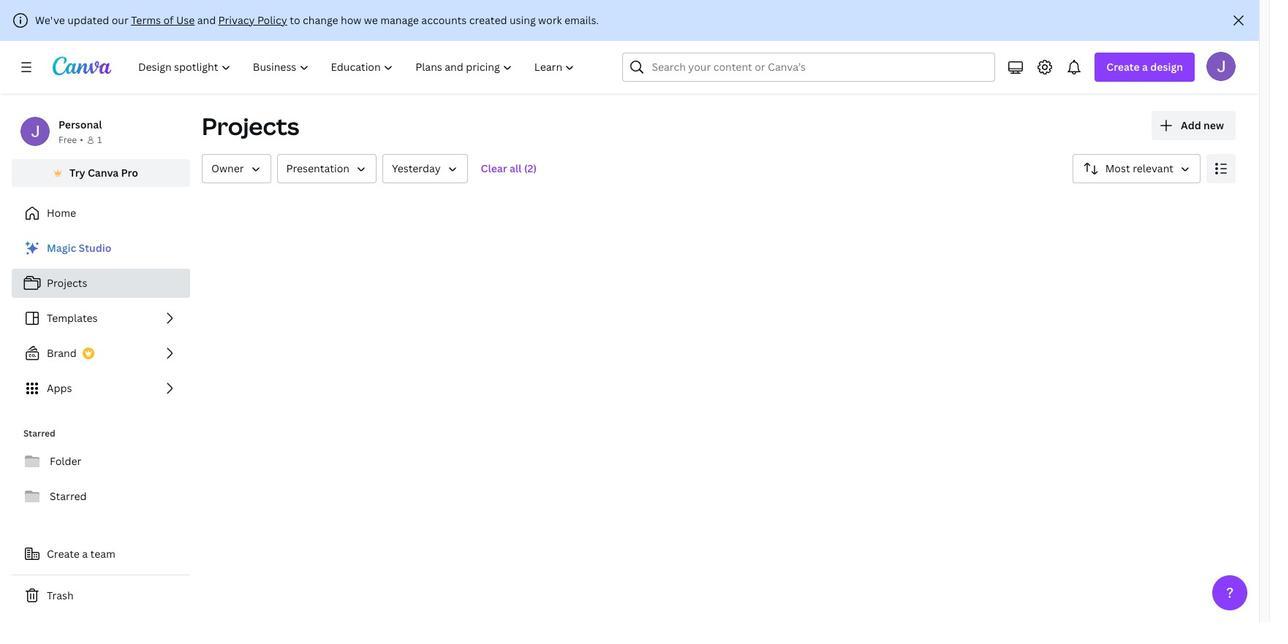 Task type: locate. For each thing, give the bounding box(es) containing it.
create a design
[[1107, 60, 1183, 74]]

a inside create a design dropdown button
[[1142, 60, 1148, 74]]

1 vertical spatial starred
[[50, 490, 87, 504]]

most relevant
[[1105, 162, 1174, 175]]

0 horizontal spatial create
[[47, 548, 80, 562]]

(2)
[[524, 162, 537, 175]]

trash
[[47, 589, 74, 603]]

Owner button
[[202, 154, 271, 184]]

clear all (2)
[[481, 162, 537, 175]]

we
[[364, 13, 378, 27]]

0 vertical spatial projects
[[202, 110, 299, 142]]

all
[[510, 162, 522, 175]]

Sort by button
[[1072, 154, 1201, 184]]

starred
[[23, 428, 55, 440], [50, 490, 87, 504]]

None search field
[[623, 53, 995, 82]]

0 vertical spatial create
[[1107, 60, 1140, 74]]

create inside "button"
[[47, 548, 80, 562]]

folder
[[50, 455, 81, 469]]

list
[[12, 234, 190, 404]]

a
[[1142, 60, 1148, 74], [82, 548, 88, 562]]

and
[[197, 13, 216, 27]]

0 vertical spatial a
[[1142, 60, 1148, 74]]

1 vertical spatial projects
[[47, 276, 87, 290]]

our
[[112, 13, 128, 27]]

trash link
[[12, 582, 190, 611]]

1 horizontal spatial a
[[1142, 60, 1148, 74]]

create
[[1107, 60, 1140, 74], [47, 548, 80, 562]]

create a team
[[47, 548, 115, 562]]

create left 'team'
[[47, 548, 80, 562]]

create inside dropdown button
[[1107, 60, 1140, 74]]

starred up folder
[[23, 428, 55, 440]]

0 horizontal spatial a
[[82, 548, 88, 562]]

a for team
[[82, 548, 88, 562]]

pro
[[121, 166, 138, 180]]

projects up owner button
[[202, 110, 299, 142]]

projects
[[202, 110, 299, 142], [47, 276, 87, 290]]

change
[[303, 13, 338, 27]]

clear all (2) link
[[473, 154, 544, 184]]

how
[[341, 13, 361, 27]]

manage
[[380, 13, 419, 27]]

emails.
[[564, 13, 599, 27]]

create left design
[[1107, 60, 1140, 74]]

of
[[163, 13, 174, 27]]

add
[[1181, 118, 1201, 132]]

apps link
[[12, 374, 190, 404]]

updated
[[67, 13, 109, 27]]

projects link
[[12, 269, 190, 298]]

home
[[47, 206, 76, 220]]

starred down folder
[[50, 490, 87, 504]]

privacy
[[218, 13, 255, 27]]

1 vertical spatial a
[[82, 548, 88, 562]]

1 horizontal spatial create
[[1107, 60, 1140, 74]]

magic studio link
[[12, 234, 190, 263]]

•
[[80, 134, 83, 146]]

templates
[[47, 311, 98, 325]]

privacy policy link
[[218, 13, 287, 27]]

try canva pro button
[[12, 159, 190, 187]]

Search search field
[[652, 53, 966, 81]]

projects inside list
[[47, 276, 87, 290]]

terms
[[131, 13, 161, 27]]

a inside 'create a team' "button"
[[82, 548, 88, 562]]

folder button
[[12, 447, 190, 477]]

policy
[[257, 13, 287, 27]]

starred button
[[12, 483, 190, 512]]

a left 'team'
[[82, 548, 88, 562]]

a for design
[[1142, 60, 1148, 74]]

a left design
[[1142, 60, 1148, 74]]

new
[[1204, 118, 1224, 132]]

jacob simon image
[[1206, 52, 1236, 81]]

create a team button
[[12, 540, 190, 570]]

starred link
[[12, 483, 190, 512]]

0 horizontal spatial projects
[[47, 276, 87, 290]]

projects up the templates on the left of the page
[[47, 276, 87, 290]]

brand link
[[12, 339, 190, 369]]

most
[[1105, 162, 1130, 175]]

0 vertical spatial starred
[[23, 428, 55, 440]]

templates link
[[12, 304, 190, 333]]

Date modified button
[[382, 154, 468, 184]]

1 vertical spatial create
[[47, 548, 80, 562]]



Task type: vqa. For each thing, say whether or not it's contained in the screenshot.
Policy
yes



Task type: describe. For each thing, give the bounding box(es) containing it.
1 horizontal spatial projects
[[202, 110, 299, 142]]

brand
[[47, 347, 77, 360]]

1
[[97, 134, 102, 146]]

design
[[1150, 60, 1183, 74]]

clear
[[481, 162, 507, 175]]

list containing magic studio
[[12, 234, 190, 404]]

yesterday
[[392, 162, 441, 175]]

starred inside 'button'
[[50, 490, 87, 504]]

create for create a design
[[1107, 60, 1140, 74]]

to
[[290, 13, 300, 27]]

free •
[[58, 134, 83, 146]]

using
[[510, 13, 536, 27]]

canva
[[88, 166, 119, 180]]

created
[[469, 13, 507, 27]]

work
[[538, 13, 562, 27]]

create a design button
[[1095, 53, 1195, 82]]

create for create a team
[[47, 548, 80, 562]]

free
[[58, 134, 77, 146]]

try canva pro
[[70, 166, 138, 180]]

top level navigation element
[[129, 53, 587, 82]]

add new button
[[1152, 111, 1236, 140]]

magic studio
[[47, 241, 111, 255]]

relevant
[[1133, 162, 1174, 175]]

accounts
[[421, 13, 467, 27]]

add new
[[1181, 118, 1224, 132]]

apps
[[47, 382, 72, 396]]

Category button
[[277, 154, 377, 184]]

we've
[[35, 13, 65, 27]]

we've updated our terms of use and privacy policy to change how we manage accounts created using work emails.
[[35, 13, 599, 27]]

try
[[70, 166, 85, 180]]

presentation
[[286, 162, 350, 175]]

folder link
[[12, 447, 190, 477]]

personal
[[58, 118, 102, 132]]

team
[[90, 548, 115, 562]]

use
[[176, 13, 195, 27]]

magic
[[47, 241, 76, 255]]

terms of use link
[[131, 13, 195, 27]]

home link
[[12, 199, 190, 228]]

studio
[[79, 241, 111, 255]]

owner
[[211, 162, 244, 175]]



